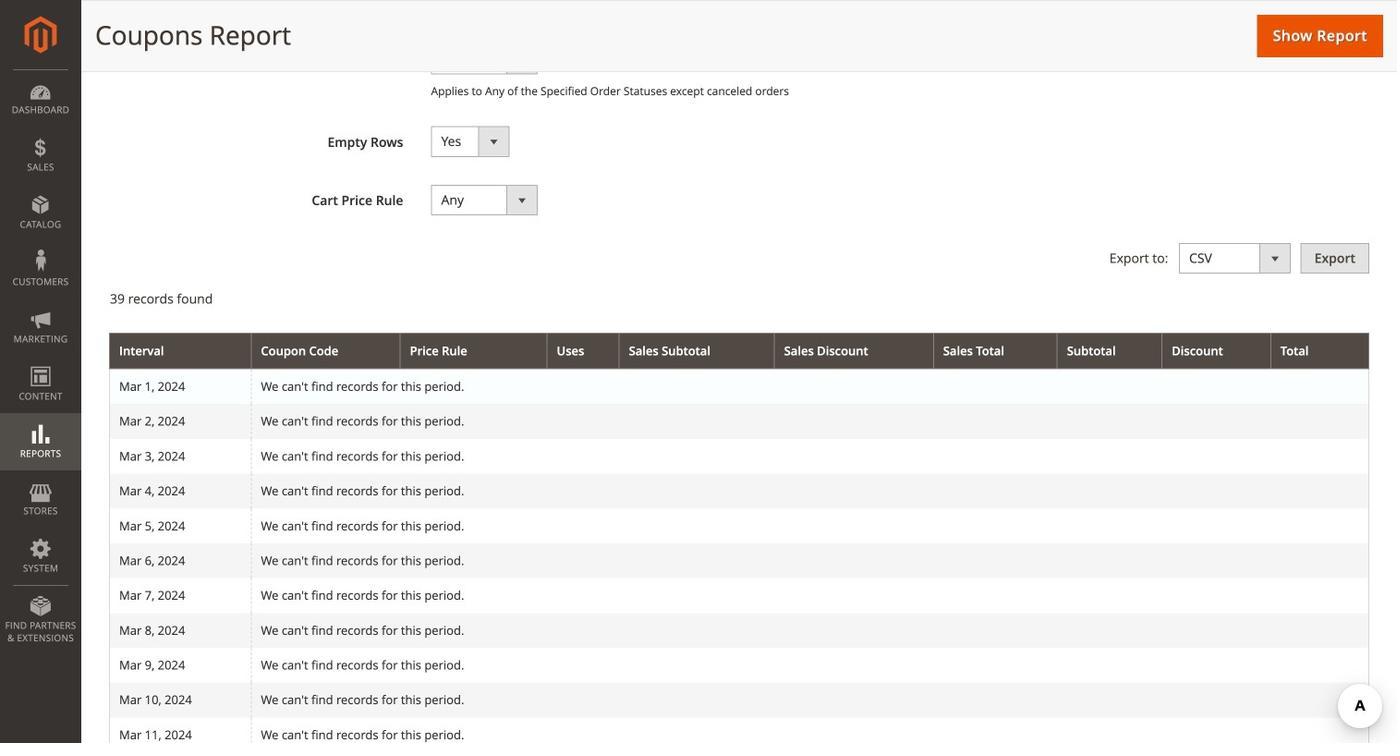 Task type: locate. For each thing, give the bounding box(es) containing it.
menu bar
[[0, 69, 81, 654]]

magento admin panel image
[[24, 16, 57, 54]]

None text field
[[431, 0, 570, 16]]



